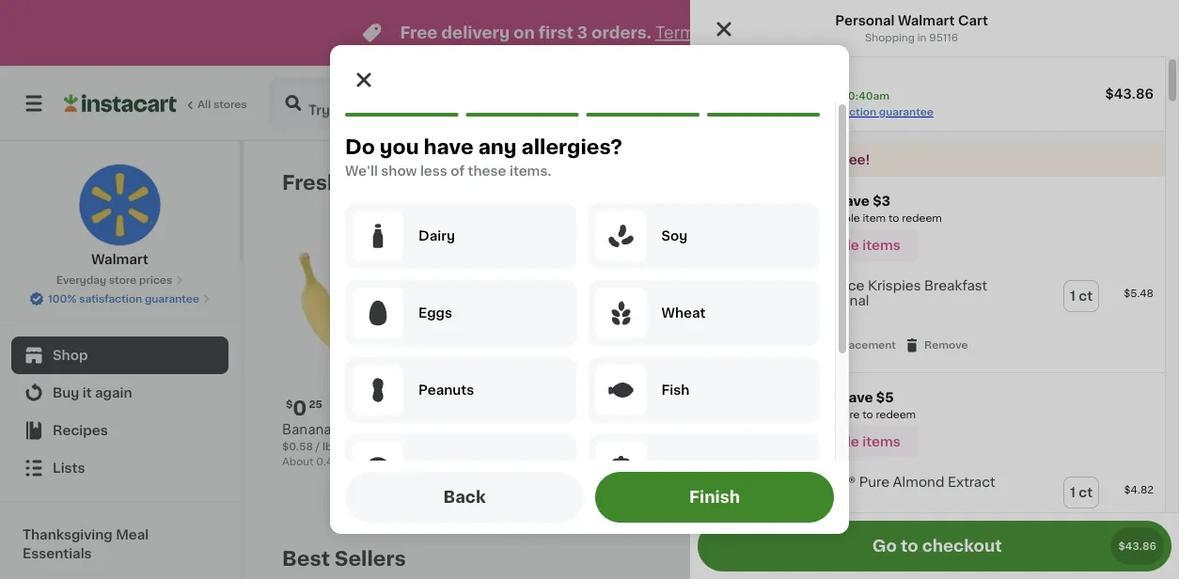 Task type: locate. For each thing, give the bounding box(es) containing it.
in left 95116
[[918, 32, 927, 43]]

avocado
[[532, 423, 589, 436]]

meal
[[116, 529, 149, 542]]

product group
[[282, 231, 439, 469], [454, 231, 611, 477], [626, 231, 783, 496], [798, 231, 956, 509]]

1 down hass
[[454, 442, 459, 452]]

bananas
[[282, 423, 339, 436]]

2 promotion-wrapper element from the top
[[690, 374, 1165, 557]]

1 inside the buy any 2, save $3 add 1 more eligible item to redeem
[[786, 213, 791, 223]]

walmart
[[898, 14, 955, 27], [91, 253, 148, 266]]

stock for large
[[518, 460, 547, 471]]

0 vertical spatial many in stock
[[473, 460, 547, 471]]

1 spend from the top
[[763, 391, 808, 405]]

1 horizontal spatial buy
[[763, 195, 790, 208]]

guarantee down prices
[[145, 294, 199, 304]]

1 vertical spatial any
[[793, 195, 819, 208]]

0 horizontal spatial 3
[[577, 25, 588, 41]]

promotion-wrapper element containing spend $15, save $5
[[690, 374, 1165, 557]]

eligible inside the buy any 2, save $3 add 1 more eligible item to redeem
[[823, 213, 860, 223]]

see eligible items button
[[763, 229, 919, 261], [763, 426, 919, 458]]

3 add button from the left
[[877, 237, 950, 271]]

0 vertical spatial items
[[863, 239, 901, 252]]

100% satisfaction guarantee button
[[29, 288, 211, 307]]

view all (40+) button
[[903, 164, 1022, 201]]

stock down hass large avocado 1 ct
[[518, 460, 547, 471]]

each right 0.43 on the left bottom
[[355, 457, 380, 467]]

1 vertical spatial items
[[863, 436, 901, 449]]

walmart inside walmart link
[[91, 253, 148, 266]]

1 horizontal spatial 100%
[[782, 107, 811, 117]]

add button down items.
[[533, 237, 606, 271]]

hass
[[454, 423, 487, 436]]

product group
[[690, 265, 1165, 365]]

1 horizontal spatial many
[[645, 479, 675, 490]]

pom wonderful ready- to-eat pomegranate arils 8 oz
[[798, 423, 955, 490]]

0 horizontal spatial many in stock
[[473, 460, 547, 471]]

25
[[309, 399, 322, 410]]

100% satisfaction guarantee down '10:40am'
[[782, 107, 934, 117]]

soy
[[662, 229, 688, 243]]

0 vertical spatial view
[[911, 176, 943, 189]]

1 vertical spatial 1 ct
[[1070, 486, 1093, 500]]

satisfaction down "delivery by 10:40am"
[[814, 107, 877, 117]]

1 view from the top
[[911, 176, 943, 189]]

to right go
[[901, 538, 919, 554]]

100% down everyday
[[48, 294, 77, 304]]

2 horizontal spatial add button
[[877, 237, 950, 271]]

promotion-wrapper element containing buy any 2, save $3
[[690, 177, 1165, 374]]

0 horizontal spatial guarantee
[[145, 294, 199, 304]]

fresh fruit
[[282, 173, 394, 192]]

1 horizontal spatial any
[[793, 195, 819, 208]]

add
[[763, 213, 784, 223], [397, 247, 424, 261], [569, 247, 596, 261], [913, 247, 940, 261]]

2 horizontal spatial lb
[[636, 460, 646, 471]]

0 vertical spatial buy
[[763, 195, 790, 208]]

redeem down the $5
[[876, 410, 916, 420]]

see up the kellogg's
[[781, 239, 807, 252]]

1 ct button left the $5.48
[[1065, 281, 1098, 311]]

1 vertical spatial 100% satisfaction guarantee
[[48, 294, 199, 304]]

0 horizontal spatial any
[[478, 137, 517, 157]]

0 vertical spatial to
[[889, 213, 899, 223]]

buy any 2, save $3 add 1 more eligible item to redeem
[[763, 195, 942, 223]]

limited time offer region
[[0, 0, 1124, 66]]

delivery
[[441, 25, 510, 41], [766, 153, 821, 166]]

2 items from the top
[[863, 436, 901, 449]]

recipes link
[[11, 412, 229, 450]]

3 down halos
[[626, 460, 633, 471]]

0 vertical spatial redeem
[[902, 213, 942, 223]]

1 all from the top
[[946, 176, 962, 189]]

delivery left on
[[441, 25, 510, 41]]

0 vertical spatial first
[[539, 25, 574, 41]]

satisfaction down everyday store prices
[[79, 294, 142, 304]]

0 horizontal spatial 100%
[[48, 294, 77, 304]]

2 all from the top
[[947, 552, 962, 565]]

1 vertical spatial guarantee
[[145, 294, 199, 304]]

lb
[[323, 442, 333, 452], [342, 457, 352, 467], [636, 460, 646, 471]]

eligible up "arils"
[[810, 436, 859, 449]]

1 horizontal spatial more
[[833, 410, 860, 420]]

100% down delivery
[[782, 107, 811, 117]]

1 ct button for extract
[[1065, 478, 1098, 508]]

$10.18
[[799, 410, 831, 420]]

47
[[825, 399, 838, 410]]

walmart logo image
[[79, 164, 161, 246]]

2 $ from the left
[[630, 399, 637, 410]]

0 horizontal spatial walmart
[[91, 253, 148, 266]]

1 1 ct button from the top
[[1065, 281, 1098, 311]]

0 horizontal spatial in
[[505, 460, 515, 471]]

all left (30+)
[[947, 552, 962, 565]]

0 horizontal spatial add button
[[361, 237, 434, 271]]

1 add button from the left
[[361, 237, 434, 271]]

4
[[637, 398, 651, 418]]

recipes
[[53, 424, 108, 437]]

view all (30+)
[[911, 552, 1002, 565]]

1 horizontal spatial many in stock
[[645, 479, 719, 490]]

0 vertical spatial many
[[473, 460, 503, 471]]

1 product group from the left
[[282, 231, 439, 469]]

hass large avocado 1 ct
[[454, 423, 589, 452]]

1 vertical spatial stock
[[690, 479, 719, 490]]

more inside spend $15, save $5 spend $10.18 more to redeem
[[833, 410, 860, 420]]

do
[[345, 137, 375, 157]]

see eligible items button down spend $15, save $5 spend $10.18 more to redeem
[[763, 426, 919, 458]]

save inside the buy any 2, save $3 add 1 more eligible item to redeem
[[838, 195, 870, 208]]

1 ct inside product group
[[1070, 290, 1093, 303]]

1 see eligible items from the top
[[781, 239, 901, 252]]

lb for 4
[[636, 460, 646, 471]]

0 left '74'
[[465, 398, 479, 418]]

2 see eligible items from the top
[[781, 436, 901, 449]]

each inside bananas $0.58 / lb about 0.43 lb each
[[355, 457, 380, 467]]

any
[[478, 137, 517, 157], [793, 195, 819, 208]]

1 horizontal spatial in
[[677, 479, 687, 490]]

redeem right item
[[902, 213, 942, 223]]

have
[[424, 137, 474, 157]]

lb right /
[[323, 442, 333, 452]]

0 horizontal spatial delivery
[[441, 25, 510, 41]]

see for spend
[[781, 436, 807, 449]]

items down item
[[863, 239, 901, 252]]

11 button
[[1066, 81, 1143, 126]]

$ left 25
[[286, 399, 293, 410]]

all left (40+)
[[946, 176, 962, 189]]

2 see eligible items button from the top
[[763, 426, 919, 458]]

each right 25
[[330, 397, 367, 412]]

1 left the $4.82
[[1070, 486, 1076, 500]]

0 vertical spatial ct
[[1079, 290, 1093, 303]]

satisfaction
[[814, 107, 877, 117], [79, 294, 142, 304]]

$ for 0
[[286, 399, 293, 410]]

2 see from the top
[[781, 436, 807, 449]]

1 horizontal spatial $
[[630, 399, 637, 410]]

3 product group from the left
[[626, 231, 783, 496]]

save right 47
[[841, 391, 873, 405]]

redeem inside the buy any 2, save $3 add 1 more eligible item to redeem
[[902, 213, 942, 223]]

$ inside $ 0 25
[[286, 399, 293, 410]]

many in stock down 'clementines'
[[645, 479, 719, 490]]

walmart inside personal walmart cart shopping in 95116
[[898, 14, 955, 27]]

we'll
[[345, 165, 378, 178]]

2 view from the top
[[911, 552, 943, 565]]

1 vertical spatial in
[[505, 460, 515, 471]]

ct left the $5.48
[[1079, 290, 1093, 303]]

0 vertical spatial 3
[[577, 25, 588, 41]]

many up back button on the left bottom of the page
[[473, 460, 503, 471]]

1 inside product group
[[1070, 290, 1076, 303]]

view inside view all (40+) popup button
[[911, 176, 943, 189]]

1 vertical spatial see
[[781, 436, 807, 449]]

to up wonderful
[[863, 410, 873, 420]]

lb down 'clementines'
[[636, 460, 646, 471]]

0 horizontal spatial 100% satisfaction guarantee
[[48, 294, 199, 304]]

2 vertical spatial in
[[677, 479, 687, 490]]

more
[[793, 213, 820, 223], [833, 410, 860, 420]]

all inside popup button
[[946, 176, 962, 189]]

1 vertical spatial view
[[911, 552, 943, 565]]

stock down 'clementines'
[[690, 479, 719, 490]]

oz
[[808, 479, 820, 490]]

almond
[[893, 476, 945, 489]]

ct down hass
[[461, 442, 472, 452]]

1 vertical spatial $43.86
[[1119, 541, 1157, 552]]

1 vertical spatial save
[[841, 391, 873, 405]]

see
[[781, 239, 807, 252], [781, 436, 807, 449]]

wheat
[[662, 307, 706, 320]]

guarantee down '10:40am'
[[879, 107, 934, 117]]

0 horizontal spatial more
[[793, 213, 820, 223]]

1 horizontal spatial delivery
[[766, 153, 821, 166]]

see eligible items button for save
[[763, 426, 919, 458]]

sellers
[[335, 549, 406, 569]]

see up "arils"
[[781, 436, 807, 449]]

0 horizontal spatial 0
[[293, 398, 307, 418]]

any left '2,'
[[793, 195, 819, 208]]

go
[[873, 538, 897, 554]]

0 vertical spatial see eligible items
[[781, 239, 901, 252]]

100% satisfaction guarantee link
[[782, 104, 934, 119]]

walmart up 95116
[[898, 14, 955, 27]]

0 left 25
[[293, 398, 307, 418]]

$43.86
[[1106, 87, 1154, 101], [1119, 541, 1157, 552]]

$0.25 each (estimated) element
[[282, 396, 439, 420]]

0 vertical spatial more
[[793, 213, 820, 223]]

$ inside $ 4 halos california clementines 3 lb
[[630, 399, 637, 410]]

many in stock
[[473, 460, 547, 471], [645, 479, 719, 490]]

2 vertical spatial ct
[[1079, 486, 1093, 500]]

view right go
[[911, 552, 943, 565]]

1 ct button left the $4.82
[[1065, 478, 1098, 508]]

0 vertical spatial delivery
[[441, 25, 510, 41]]

any up these
[[478, 137, 517, 157]]

prices
[[139, 275, 172, 285]]

1 vertical spatial many
[[645, 479, 675, 490]]

1 vertical spatial spend
[[763, 410, 796, 420]]

1 vertical spatial to
[[863, 410, 873, 420]]

to right item
[[889, 213, 899, 223]]

3 inside $ 4 halos california clementines 3 lb
[[626, 460, 633, 471]]

buy down your first delivery is free!
[[763, 195, 790, 208]]

allergies?
[[522, 137, 623, 157]]

1 inside hass large avocado 1 ct
[[454, 442, 459, 452]]

first right your
[[735, 153, 763, 166]]

see eligible items
[[781, 239, 901, 252], [781, 436, 901, 449]]

100% satisfaction guarantee inside button
[[48, 294, 199, 304]]

buy for buy any 2, save $3 add 1 more eligible item to redeem
[[763, 195, 790, 208]]

ct left the $4.82
[[1079, 486, 1093, 500]]

saint
[[969, 96, 1007, 110]]

0 horizontal spatial buy
[[53, 387, 79, 400]]

walmart up everyday store prices link
[[91, 253, 148, 266]]

2 product group from the left
[[454, 231, 611, 477]]

items.
[[510, 165, 551, 178]]

kellogg's rice krispies breakfast cereal original image
[[702, 277, 741, 316]]

kellogg's
[[771, 279, 832, 292]]

eligible down the buy any 2, save $3 add 1 more eligible item to redeem
[[810, 239, 859, 252]]

1 down your first delivery is free!
[[786, 213, 791, 223]]

your first delivery is free!
[[702, 153, 870, 166]]

0 vertical spatial any
[[478, 137, 517, 157]]

1 vertical spatial buy
[[53, 387, 79, 400]]

see eligible items for save
[[781, 436, 901, 449]]

to-
[[798, 442, 818, 455]]

1 horizontal spatial 3
[[626, 460, 633, 471]]

1 ct button for breakfast
[[1065, 281, 1098, 311]]

$
[[286, 399, 293, 410], [630, 399, 637, 410]]

0 horizontal spatial many
[[473, 460, 503, 471]]

these
[[468, 165, 506, 178]]

1 horizontal spatial first
[[735, 153, 763, 166]]

1 ct
[[1070, 290, 1093, 303], [1070, 486, 1093, 500]]

replacement
[[828, 340, 896, 351]]

any inside the buy any 2, save $3 add 1 more eligible item to redeem
[[793, 195, 819, 208]]

promotion-wrapper element
[[690, 177, 1165, 374], [690, 374, 1165, 557]]

items up mccormick® pure almond extract
[[863, 436, 901, 449]]

all inside popup button
[[947, 552, 962, 565]]

add button up krispies
[[877, 237, 950, 271]]

1 ct left the $5.48
[[1070, 290, 1093, 303]]

view inside view all (30+) popup button
[[911, 552, 943, 565]]

0 vertical spatial in
[[918, 32, 927, 43]]

free delivery on first 3 orders. terms apply.
[[400, 25, 758, 41]]

1 ct left the $4.82
[[1070, 486, 1093, 500]]

krispies
[[868, 279, 921, 292]]

100% satisfaction guarantee down store
[[48, 294, 199, 304]]

0 vertical spatial 100% satisfaction guarantee
[[782, 107, 934, 117]]

1 horizontal spatial walmart
[[898, 14, 955, 27]]

1 vertical spatial walmart
[[91, 253, 148, 266]]

1 horizontal spatial guarantee
[[879, 107, 934, 117]]

satisfaction inside button
[[79, 294, 142, 304]]

1 horizontal spatial lb
[[342, 457, 352, 467]]

many in stock for large
[[473, 460, 547, 471]]

1 ct button
[[1065, 281, 1098, 311], [1065, 478, 1098, 508]]

1 see from the top
[[781, 239, 807, 252]]

save right '2,'
[[838, 195, 870, 208]]

finish button
[[595, 472, 834, 523]]

delivery left is
[[766, 153, 821, 166]]

1 horizontal spatial to
[[889, 213, 899, 223]]

see eligible items button down the buy any 2, save $3 add 1 more eligible item to redeem
[[763, 229, 919, 261]]

0 vertical spatial walmart
[[898, 14, 955, 27]]

choose replacement
[[784, 340, 896, 351]]

1237 east saint james street button
[[868, 77, 1107, 130]]

1 vertical spatial see eligible items
[[781, 436, 901, 449]]

walmart link
[[79, 164, 161, 269]]

item carousel region
[[282, 164, 1128, 525]]

0 vertical spatial spend
[[763, 391, 808, 405]]

lists link
[[11, 450, 229, 487]]

in left finish
[[677, 479, 687, 490]]

1 vertical spatial eligible
[[810, 239, 859, 252]]

(40+)
[[965, 176, 1002, 189]]

2 add button from the left
[[533, 237, 606, 271]]

1 1 ct from the top
[[1070, 290, 1093, 303]]

0 horizontal spatial to
[[863, 410, 873, 420]]

1 vertical spatial all
[[947, 552, 962, 565]]

2 1 ct from the top
[[1070, 486, 1093, 500]]

1 vertical spatial many in stock
[[645, 479, 719, 490]]

0 vertical spatial 1 ct button
[[1065, 281, 1098, 311]]

ct inside group
[[1079, 290, 1093, 303]]

0 vertical spatial 100%
[[782, 107, 811, 117]]

0 horizontal spatial first
[[539, 25, 574, 41]]

view left (40+)
[[911, 176, 943, 189]]

100% satisfaction guarantee
[[782, 107, 934, 117], [48, 294, 199, 304]]

halos
[[626, 423, 664, 436]]

3 left "orders."
[[577, 25, 588, 41]]

buy inside the buy any 2, save $3 add 1 more eligible item to redeem
[[763, 195, 790, 208]]

1 horizontal spatial stock
[[690, 479, 719, 490]]

None search field
[[269, 77, 634, 130]]

4 product group from the left
[[798, 231, 956, 509]]

of
[[451, 165, 465, 178]]

redeem inside spend $15, save $5 spend $10.18 more to redeem
[[876, 410, 916, 420]]

1 left the $5.48
[[1070, 290, 1076, 303]]

1 $ from the left
[[286, 399, 293, 410]]

$ up halos
[[630, 399, 637, 410]]

ct for mccormick® pure almond extract
[[1079, 486, 1093, 500]]

$ 4 halos california clementines 3 lb
[[626, 398, 730, 471]]

first
[[539, 25, 574, 41], [735, 153, 763, 166]]

0 horizontal spatial stock
[[518, 460, 547, 471]]

all
[[198, 99, 211, 110]]

cart
[[958, 14, 988, 27]]

lb inside $ 4 halos california clementines 3 lb
[[636, 460, 646, 471]]

0 vertical spatial 1 ct
[[1070, 290, 1093, 303]]

many down 'clementines'
[[645, 479, 675, 490]]

in
[[918, 32, 927, 43], [505, 460, 515, 471], [677, 479, 687, 490]]

1 ct button inside product group
[[1065, 281, 1098, 311]]

0 vertical spatial see
[[781, 239, 807, 252]]

lb right 0.43 on the left bottom
[[342, 457, 352, 467]]

0 vertical spatial eligible
[[823, 213, 860, 223]]

0 vertical spatial save
[[838, 195, 870, 208]]

add button up eggs
[[361, 237, 434, 271]]

1 vertical spatial see eligible items button
[[763, 426, 919, 458]]

1237 east saint james street
[[898, 96, 1107, 110]]

spend left 6
[[763, 391, 808, 405]]

1 vertical spatial redeem
[[876, 410, 916, 420]]

first right on
[[539, 25, 574, 41]]

2 vertical spatial to
[[901, 538, 919, 554]]

2 horizontal spatial to
[[901, 538, 919, 554]]

1 0 from the left
[[293, 398, 307, 418]]

remove button
[[904, 337, 968, 354]]

0 vertical spatial all
[[946, 176, 962, 189]]

guarantee inside button
[[145, 294, 199, 304]]

add your shopping preferences element
[[330, 45, 849, 577]]

1 horizontal spatial 0
[[465, 398, 479, 418]]

see eligible items down spend $15, save $5 spend $10.18 more to redeem
[[781, 436, 901, 449]]

lb for $0.58
[[342, 457, 352, 467]]

many for large
[[473, 460, 503, 471]]

1 see eligible items button from the top
[[763, 229, 919, 261]]

in down hass large avocado 1 ct
[[505, 460, 515, 471]]

1 vertical spatial 1 ct button
[[1065, 478, 1098, 508]]

see eligible items down the buy any 2, save $3 add 1 more eligible item to redeem
[[781, 239, 901, 252]]

(est.)
[[371, 397, 411, 412]]

spend left '$10.18'
[[763, 410, 796, 420]]

3
[[577, 25, 588, 41], [626, 460, 633, 471]]

0 horizontal spatial satisfaction
[[79, 294, 142, 304]]

walmart image
[[702, 69, 749, 116]]

buy left it
[[53, 387, 79, 400]]

2 0 from the left
[[465, 398, 479, 418]]

eligible down '2,'
[[823, 213, 860, 223]]

1 items from the top
[[863, 239, 901, 252]]

1 vertical spatial each
[[355, 457, 380, 467]]

2 1 ct button from the top
[[1065, 478, 1098, 508]]

many in stock down hass large avocado 1 ct
[[473, 460, 547, 471]]

stock
[[518, 460, 547, 471], [690, 479, 719, 490]]

more down 47
[[833, 410, 860, 420]]

2 vertical spatial eligible
[[810, 436, 859, 449]]

fish
[[662, 384, 690, 397]]

see eligible items for 2,
[[781, 239, 901, 252]]

0 vertical spatial see eligible items button
[[763, 229, 919, 261]]

0 vertical spatial guarantee
[[879, 107, 934, 117]]

1 promotion-wrapper element from the top
[[690, 177, 1165, 374]]

0
[[293, 398, 307, 418], [465, 398, 479, 418]]

1 vertical spatial 100%
[[48, 294, 77, 304]]

thanksgiving meal essentials link
[[11, 517, 229, 572]]

stores
[[213, 99, 247, 110]]

6 47
[[809, 398, 838, 418]]

1 vertical spatial more
[[833, 410, 860, 420]]

more down your first delivery is free!
[[793, 213, 820, 223]]



Task type: vqa. For each thing, say whether or not it's contained in the screenshot.
Sliced in Oscar Mayer Bologna Sliced Deli Sandwich Lunch Meat
no



Task type: describe. For each thing, give the bounding box(es) containing it.
all stores link
[[64, 77, 248, 130]]

shopping
[[865, 32, 915, 43]]

in inside personal walmart cart shopping in 95116
[[918, 32, 927, 43]]

view for best sellers
[[911, 552, 943, 565]]

eligible for 2,
[[810, 239, 859, 252]]

in for large
[[505, 460, 515, 471]]

2,
[[822, 195, 835, 208]]

pure
[[859, 476, 890, 489]]

california
[[667, 423, 730, 436]]

ct for kellogg's rice krispies breakfast cereal original
[[1079, 290, 1093, 303]]

ready-
[[907, 423, 955, 436]]

in for 4
[[677, 479, 687, 490]]

choose replacement button
[[764, 337, 896, 354]]

back button
[[345, 472, 584, 523]]

$5
[[876, 391, 894, 405]]

10:40am
[[844, 91, 890, 101]]

items for save
[[863, 239, 901, 252]]

add inside the buy any 2, save $3 add 1 more eligible item to redeem
[[763, 213, 784, 223]]

$5.48
[[1124, 288, 1154, 299]]

peanuts
[[419, 384, 474, 397]]

0.43
[[316, 457, 340, 467]]

everyday store prices link
[[56, 273, 184, 288]]

any inside do you have any allergies? we'll show less of these items.
[[478, 137, 517, 157]]

fresh
[[282, 173, 340, 192]]

/
[[316, 442, 320, 452]]

0 vertical spatial $43.86
[[1106, 87, 1154, 101]]

kellogg's rice krispies breakfast cereal original
[[771, 279, 988, 308]]

personal
[[835, 14, 895, 27]]

to inside the buy any 2, save $3 add 1 more eligible item to redeem
[[889, 213, 899, 223]]

less
[[420, 165, 448, 178]]

it
[[83, 387, 92, 400]]

pomegranate
[[843, 442, 932, 455]]

again
[[95, 387, 132, 400]]

street
[[1062, 96, 1107, 110]]

spend $15, save $5 spend $10.18 more to redeem
[[763, 391, 916, 420]]

view for fresh fruit
[[911, 176, 943, 189]]

6
[[809, 398, 823, 418]]

1 vertical spatial first
[[735, 153, 763, 166]]

buy it again
[[53, 387, 132, 400]]

store
[[109, 275, 137, 285]]

1 ct for extract
[[1070, 486, 1093, 500]]

sponsored badge image
[[798, 493, 855, 504]]

1 horizontal spatial 100% satisfaction guarantee
[[782, 107, 934, 117]]

checkout
[[922, 538, 1002, 554]]

original
[[818, 294, 869, 308]]

your
[[702, 153, 732, 166]]

many for 4
[[645, 479, 675, 490]]

shop link
[[11, 337, 229, 374]]

fruit
[[345, 173, 394, 192]]

$15,
[[811, 391, 838, 405]]

orders.
[[592, 25, 652, 41]]

view all (30+) button
[[903, 540, 1022, 577]]

all for best sellers
[[947, 552, 962, 565]]

many in stock for 4
[[645, 479, 719, 490]]

instacart logo image
[[64, 92, 177, 115]]

dairy
[[419, 229, 455, 243]]

eat
[[818, 442, 840, 455]]

delivery by 10:40am
[[781, 91, 890, 101]]

mccormick® pure almond extract
[[771, 476, 996, 489]]

2 spend from the top
[[763, 410, 796, 420]]

wonderful
[[835, 423, 904, 436]]

free!
[[838, 153, 870, 166]]

1 ct for breakfast
[[1070, 290, 1093, 303]]

see eligible items button for 2,
[[763, 229, 919, 261]]

delivery
[[781, 91, 825, 101]]

all for fresh fruit
[[946, 176, 962, 189]]

buy for buy it again
[[53, 387, 79, 400]]

items for $5
[[863, 436, 901, 449]]

east
[[934, 96, 966, 110]]

mccormick®
[[771, 476, 856, 489]]

is
[[824, 153, 835, 166]]

100% inside button
[[48, 294, 77, 304]]

james
[[1010, 96, 1059, 110]]

by
[[828, 91, 841, 101]]

0 vertical spatial satisfaction
[[814, 107, 877, 117]]

$3
[[873, 195, 891, 208]]

cereal
[[771, 294, 815, 308]]

74
[[481, 399, 494, 410]]

$ for 4
[[630, 399, 637, 410]]

buy it again link
[[11, 374, 229, 412]]

add button for bananas
[[361, 237, 434, 271]]

0 horizontal spatial lb
[[323, 442, 333, 452]]

show
[[381, 165, 417, 178]]

service type group
[[651, 86, 853, 121]]

to inside spend $15, save $5 spend $10.18 more to redeem
[[863, 410, 873, 420]]

back
[[443, 490, 486, 506]]

ct inside hass large avocado 1 ct
[[461, 442, 472, 452]]

thanksgiving
[[23, 529, 113, 542]]

free
[[400, 25, 438, 41]]

0 vertical spatial each
[[330, 397, 367, 412]]

mccormick® pure almond extract image
[[702, 473, 741, 513]]

kellogg's rice krispies breakfast cereal original button
[[771, 278, 1020, 309]]

apply.
[[708, 25, 758, 41]]

see for buy
[[781, 239, 807, 252]]

1 vertical spatial delivery
[[766, 153, 821, 166]]

on
[[514, 25, 535, 41]]

stock for 4
[[690, 479, 719, 490]]

extract
[[948, 476, 996, 489]]

save inside spend $15, save $5 spend $10.18 more to redeem
[[841, 391, 873, 405]]

delivery inside limited time offer 'region'
[[441, 25, 510, 41]]

$0.58
[[282, 442, 313, 452]]

more inside the buy any 2, save $3 add 1 more eligible item to redeem
[[793, 213, 820, 223]]

3 inside limited time offer 'region'
[[577, 25, 588, 41]]

add button for hass large avocado
[[533, 237, 606, 271]]

best
[[282, 549, 330, 569]]

rice
[[835, 279, 865, 292]]

$4.82
[[1124, 485, 1154, 495]]

eligible for save
[[810, 436, 859, 449]]

personal walmart cart shopping in 95116
[[835, 14, 988, 43]]

you
[[380, 137, 419, 157]]

clementines
[[626, 442, 710, 455]]

shop
[[53, 349, 88, 362]]

product group containing 4
[[626, 231, 783, 496]]

do you have any allergies? we'll show less of these items.
[[345, 137, 623, 178]]

go to checkout
[[873, 538, 1002, 554]]

terms
[[655, 25, 704, 41]]

product group containing 6
[[798, 231, 956, 509]]

breakfast
[[925, 279, 988, 292]]

choose
[[784, 340, 826, 351]]

about
[[282, 457, 314, 467]]

first inside limited time offer 'region'
[[539, 25, 574, 41]]



